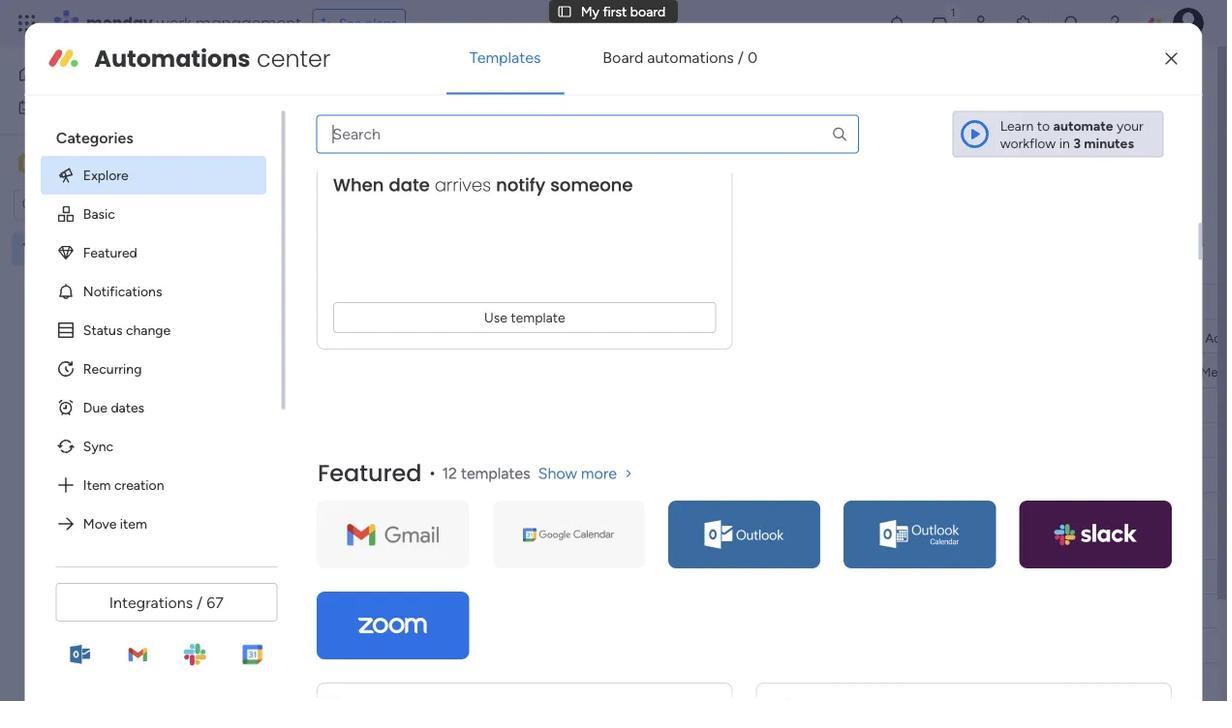 Task type: vqa. For each thing, say whether or not it's contained in the screenshot.
2nd Public board icon from the bottom
no



Task type: describe. For each thing, give the bounding box(es) containing it.
notifications image
[[887, 14, 907, 33]]

in
[[1059, 135, 1070, 151]]

67
[[207, 593, 224, 612]]

1 horizontal spatial board
[[384, 65, 454, 97]]

1 horizontal spatial /
[[738, 49, 744, 67]]

My first board field
[[290, 65, 459, 97]]

1 image
[[944, 1, 962, 23]]

home
[[45, 65, 82, 82]]

1 owner field from the top
[[700, 291, 750, 312]]

next
[[333, 527, 372, 552]]

any
[[348, 104, 369, 121]]

project 1
[[366, 328, 419, 345]]

my inside my first board list box
[[46, 241, 64, 257]]

categories heading
[[40, 111, 266, 156]]

show board description image
[[468, 72, 491, 91]]

automations
[[647, 49, 734, 67]]

owner for first owner 'field' from the bottom of the page
[[705, 569, 745, 585]]

learn
[[1000, 117, 1034, 134]]

dapulse integrations image
[[840, 140, 854, 154]]

integrate
[[862, 139, 918, 155]]

due date
[[942, 569, 997, 585]]

categories
[[56, 128, 133, 146]]

keep
[[670, 104, 700, 121]]

Priority field
[[1079, 566, 1132, 587]]

workflow
[[1000, 135, 1056, 151]]

arrives
[[434, 174, 490, 198]]

project.
[[420, 104, 467, 121]]

recurring option
[[40, 349, 266, 388]]

basic
[[83, 206, 115, 222]]

board
[[603, 49, 643, 67]]

see plans
[[339, 15, 397, 31]]

new project button
[[293, 183, 384, 214]]

your inside "your workflow in"
[[1117, 117, 1144, 134]]

0 vertical spatial board
[[630, 3, 666, 20]]

owner for 1st owner 'field' from the top
[[705, 293, 745, 310]]

main workspace
[[45, 154, 159, 172]]

1 vertical spatial featured
[[317, 458, 421, 490]]

to
[[1037, 117, 1050, 134]]

angle down image
[[394, 191, 403, 206]]

use template button
[[333, 303, 716, 334]]

monday
[[86, 12, 153, 34]]

month
[[377, 527, 436, 552]]

featured option
[[40, 233, 266, 272]]

acti
[[1205, 330, 1227, 346]]

explore option
[[40, 156, 266, 194]]

main table button
[[293, 132, 402, 163]]

stands.
[[872, 104, 915, 121]]

person button
[[519, 183, 603, 214]]

Next month field
[[328, 527, 440, 552]]

status for status
[[818, 569, 857, 585]]

automations
[[94, 42, 250, 75]]

recurring
[[83, 360, 141, 377]]

more
[[580, 465, 616, 483]]

your workflow in
[[1000, 117, 1144, 151]]

Search field
[[450, 185, 508, 212]]

1 vertical spatial first
[[334, 65, 378, 97]]

categories list box
[[40, 111, 285, 543]]

automate
[[1053, 117, 1113, 134]]

work
[[156, 12, 191, 34]]

show more link
[[537, 465, 636, 484]]

inbox image
[[930, 14, 949, 33]]

v2 search image
[[436, 188, 450, 209]]

table
[[356, 139, 388, 155]]

next month
[[333, 527, 436, 552]]

autopilot image
[[1040, 134, 1056, 159]]

status change option
[[40, 311, 266, 349]]

integrations / 67
[[109, 593, 224, 612]]

Search for a column type search field
[[316, 115, 859, 154]]

where
[[753, 104, 791, 121]]

status for status change
[[83, 322, 122, 338]]

see
[[339, 15, 362, 31]]

manage
[[296, 104, 345, 121]]

show
[[537, 465, 577, 483]]

main for main table
[[323, 139, 353, 155]]

move
[[83, 515, 116, 532]]

help image
[[1105, 14, 1124, 33]]

someone
[[550, 174, 632, 198]]

basic option
[[40, 194, 266, 233]]

new project
[[301, 190, 377, 207]]

workspace
[[82, 154, 159, 172]]

new
[[301, 190, 330, 207]]

item
[[119, 515, 147, 532]]

my first board inside list box
[[46, 241, 130, 257]]

due dates option
[[40, 388, 266, 427]]

management
[[195, 12, 301, 34]]

2 of from the left
[[737, 104, 750, 121]]

owners,
[[514, 104, 561, 121]]

add view image
[[488, 140, 496, 154]]

integrations / 67 button
[[56, 583, 277, 622]]

when
[[333, 174, 383, 198]]

priority
[[1084, 569, 1127, 585]]

1
[[413, 328, 419, 345]]

1 vertical spatial my first board
[[294, 65, 454, 97]]



Task type: locate. For each thing, give the bounding box(es) containing it.
my first board up the 'type' on the left of page
[[294, 65, 454, 97]]

move item
[[83, 515, 147, 532]]

project inside new project button
[[333, 190, 377, 207]]

notifications option
[[40, 272, 266, 311]]

your inside button
[[794, 104, 821, 121]]

select product image
[[17, 14, 37, 33]]

templates
[[460, 465, 530, 483]]

2 owner from the top
[[705, 569, 745, 585]]

1 horizontal spatial first
[[334, 65, 378, 97]]

1 horizontal spatial status
[[818, 569, 857, 585]]

automations center
[[94, 42, 331, 75]]

item creation
[[83, 477, 164, 493]]

0
[[748, 49, 758, 67]]

Due date field
[[938, 566, 1002, 587]]

1 horizontal spatial my
[[294, 65, 328, 97]]

project
[[333, 190, 377, 207], [483, 293, 527, 309], [366, 328, 410, 345], [483, 568, 527, 584]]

1 horizontal spatial main
[[323, 139, 353, 155]]

set
[[565, 104, 583, 121]]

automations  center image
[[48, 43, 79, 74]]

kanban
[[417, 139, 462, 155]]

0 horizontal spatial due
[[83, 399, 107, 416]]

manage any type of project. assign owners, set timelines and keep track of where your project stands. button
[[293, 101, 944, 124]]

1 of from the left
[[404, 104, 417, 121]]

of right the 'type' on the left of page
[[404, 104, 417, 121]]

due left the dates
[[83, 399, 107, 416]]

board inside my first board list box
[[95, 241, 130, 257]]

center
[[257, 42, 331, 75]]

0 vertical spatial /
[[738, 49, 744, 67]]

template
[[510, 310, 565, 327]]

board up project.
[[384, 65, 454, 97]]

12
[[441, 465, 456, 483]]

2 vertical spatial board
[[95, 241, 130, 257]]

due for due dates
[[83, 399, 107, 416]]

sync
[[83, 438, 113, 454]]

0 vertical spatial date
[[388, 174, 429, 198]]

0 horizontal spatial of
[[404, 104, 417, 121]]

1 vertical spatial /
[[197, 593, 203, 612]]

/ left 67 at the left bottom of page
[[197, 593, 203, 612]]

2 horizontal spatial board
[[630, 3, 666, 20]]

1 vertical spatial owner
[[705, 569, 745, 585]]

0 horizontal spatial featured
[[83, 244, 137, 261]]

monday work management
[[86, 12, 301, 34]]

item
[[83, 477, 110, 493]]

my first board up board
[[581, 3, 666, 20]]

explore
[[83, 167, 128, 183]]

/
[[738, 49, 744, 67], [197, 593, 203, 612]]

owner
[[705, 293, 745, 310], [705, 569, 745, 585]]

2 owner field from the top
[[700, 566, 750, 587]]

creation
[[114, 477, 164, 493]]

0 vertical spatial owner
[[705, 293, 745, 310]]

move item option
[[40, 504, 266, 543]]

kanban button
[[402, 132, 476, 163]]

board automations / 0 button
[[580, 35, 781, 81]]

0 vertical spatial owner field
[[700, 291, 750, 312]]

manage any type of project. assign owners, set timelines and keep track of where your project stands.
[[296, 104, 915, 121]]

of
[[404, 104, 417, 121], [737, 104, 750, 121]]

board up board
[[630, 3, 666, 20]]

2 vertical spatial first
[[67, 241, 92, 257]]

1 horizontal spatial my first board
[[294, 65, 454, 97]]

1 horizontal spatial of
[[737, 104, 750, 121]]

3
[[1073, 135, 1081, 151]]

1 vertical spatial date
[[970, 569, 997, 585]]

status change
[[83, 322, 170, 338]]

0 vertical spatial my first board
[[581, 3, 666, 20]]

templates
[[470, 49, 541, 67]]

main
[[323, 139, 353, 155], [45, 154, 79, 172]]

first inside list box
[[67, 241, 92, 257]]

use
[[483, 310, 507, 327]]

plans
[[365, 15, 397, 31]]

and
[[645, 104, 667, 121]]

date for due
[[970, 569, 997, 585]]

0 horizontal spatial /
[[197, 593, 203, 612]]

2 horizontal spatial my first board
[[581, 3, 666, 20]]

meet
[[1200, 364, 1227, 380]]

timelines
[[587, 104, 641, 121]]

0 horizontal spatial main
[[45, 154, 79, 172]]

board automations / 0
[[603, 49, 758, 67]]

0 horizontal spatial first
[[67, 241, 92, 257]]

date for when
[[388, 174, 429, 198]]

change
[[125, 322, 170, 338]]

first down basic
[[67, 241, 92, 257]]

main inside the main table 'button'
[[323, 139, 353, 155]]

type
[[373, 104, 400, 121]]

2 horizontal spatial first
[[603, 3, 627, 20]]

1 owner from the top
[[705, 293, 745, 310]]

john smith image
[[1173, 8, 1204, 39]]

column information image
[[876, 569, 892, 584]]

option
[[0, 231, 247, 235]]

main table
[[323, 139, 388, 155]]

due for due date
[[942, 569, 967, 585]]

notify
[[495, 174, 545, 198]]

Search in workspace field
[[41, 194, 162, 216]]

0 vertical spatial first
[[603, 3, 627, 20]]

date inside "field"
[[970, 569, 997, 585]]

2 vertical spatial my first board
[[46, 241, 130, 257]]

status inside status change "option"
[[83, 322, 122, 338]]

integrations
[[109, 593, 193, 612]]

1 horizontal spatial due
[[942, 569, 967, 585]]

home button
[[12, 58, 208, 89]]

featured up next month
[[317, 458, 421, 490]]

automate
[[1064, 139, 1124, 155]]

minutes
[[1084, 135, 1134, 151]]

search everything image
[[1062, 14, 1082, 33]]

0 vertical spatial due
[[83, 399, 107, 416]]

status left column information image at the bottom right
[[818, 569, 857, 585]]

learn to automate
[[1000, 117, 1113, 134]]

templates button
[[446, 35, 564, 81]]

first up any
[[334, 65, 378, 97]]

1 vertical spatial board
[[384, 65, 454, 97]]

use template
[[483, 310, 565, 327]]

project
[[824, 104, 868, 121]]

0 vertical spatial status
[[83, 322, 122, 338]]

12 templates
[[441, 465, 530, 483]]

sort
[[737, 190, 763, 207]]

workspace image
[[18, 153, 38, 174]]

2 horizontal spatial my
[[581, 3, 599, 20]]

/ left 0
[[738, 49, 744, 67]]

your right where
[[794, 104, 821, 121]]

collapse board header image
[[1168, 139, 1184, 155]]

my first board down basic
[[46, 241, 130, 257]]

1 vertical spatial owner field
[[700, 566, 750, 587]]

main right workspace image
[[45, 154, 79, 172]]

None search field
[[316, 115, 859, 154]]

first up board
[[603, 3, 627, 20]]

first
[[603, 3, 627, 20], [334, 65, 378, 97], [67, 241, 92, 257]]

my first board list box
[[0, 229, 247, 527]]

0 horizontal spatial your
[[794, 104, 821, 121]]

3 minutes
[[1073, 135, 1134, 151]]

1 horizontal spatial your
[[1117, 117, 1144, 134]]

0 vertical spatial featured
[[83, 244, 137, 261]]

0 horizontal spatial my
[[46, 241, 64, 257]]

1 vertical spatial due
[[942, 569, 967, 585]]

due right column information image at the bottom right
[[942, 569, 967, 585]]

featured down basic
[[83, 244, 137, 261]]

1 horizontal spatial featured
[[317, 458, 421, 490]]

board down basic
[[95, 241, 130, 257]]

featured inside option
[[83, 244, 137, 261]]

add to favorites image
[[501, 71, 520, 91]]

date
[[388, 174, 429, 198], [970, 569, 997, 585]]

see plans button
[[313, 9, 406, 38]]

1 vertical spatial status
[[818, 569, 857, 585]]

sync option
[[40, 427, 266, 466]]

my first board
[[581, 3, 666, 20], [294, 65, 454, 97], [46, 241, 130, 257]]

Status field
[[813, 566, 862, 587]]

assign
[[470, 104, 511, 121]]

m
[[22, 155, 34, 171]]

my work image
[[17, 98, 35, 116]]

your up minutes
[[1117, 117, 1144, 134]]

1 horizontal spatial date
[[970, 569, 997, 585]]

notifications
[[83, 283, 162, 299]]

due inside "field"
[[942, 569, 967, 585]]

featured
[[83, 244, 137, 261], [317, 458, 421, 490]]

search image
[[831, 126, 848, 143]]

due
[[83, 399, 107, 416], [942, 569, 967, 585]]

my
[[581, 3, 599, 20], [294, 65, 328, 97], [46, 241, 64, 257]]

Owner field
[[700, 291, 750, 312], [700, 566, 750, 587]]

status
[[83, 322, 122, 338], [818, 569, 857, 585]]

2 vertical spatial my
[[46, 241, 64, 257]]

dates
[[110, 399, 144, 416]]

of right track
[[737, 104, 750, 121]]

show more
[[537, 465, 616, 483]]

workspace selection element
[[18, 152, 162, 177]]

invite members image
[[972, 14, 992, 33]]

1 vertical spatial my
[[294, 65, 328, 97]]

due dates
[[83, 399, 144, 416]]

apps image
[[1015, 14, 1034, 33]]

track
[[703, 104, 734, 121]]

0 vertical spatial my
[[581, 3, 599, 20]]

due inside option
[[83, 399, 107, 416]]

main left table
[[323, 139, 353, 155]]

when date arrives notify someone
[[333, 174, 632, 198]]

0 horizontal spatial my first board
[[46, 241, 130, 257]]

status up recurring
[[83, 322, 122, 338]]

0 horizontal spatial date
[[388, 174, 429, 198]]

item creation option
[[40, 466, 266, 504]]

0 horizontal spatial board
[[95, 241, 130, 257]]

main inside workspace selection element
[[45, 154, 79, 172]]

sort button
[[706, 183, 774, 214]]

main for main workspace
[[45, 154, 79, 172]]

0 horizontal spatial status
[[83, 322, 122, 338]]

status inside status field
[[818, 569, 857, 585]]



